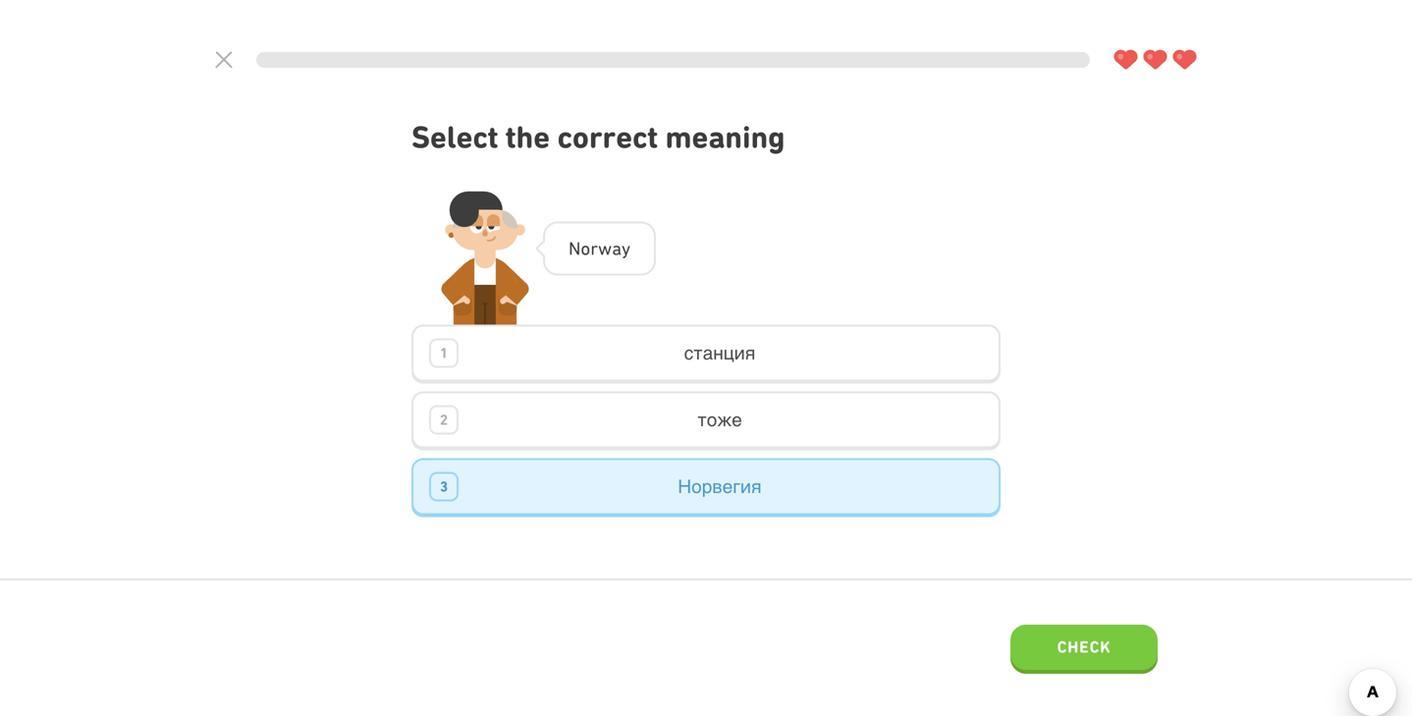 Task type: locate. For each thing, give the bounding box(es) containing it.
none radio containing станция
[[412, 325, 1001, 384]]

None radio
[[412, 325, 1001, 384]]

check button
[[1011, 625, 1158, 674]]

None radio
[[412, 391, 1001, 450], [412, 458, 1001, 517], [412, 391, 1001, 450], [412, 458, 1001, 517]]

select the correct meaning
[[412, 119, 785, 155]]

progress bar
[[256, 52, 1090, 68]]

норвегия
[[678, 476, 762, 497]]

2
[[440, 411, 448, 428]]

norway
[[569, 238, 631, 259]]

3
[[440, 478, 448, 495]]



Task type: describe. For each thing, give the bounding box(es) containing it.
select
[[412, 119, 498, 155]]

the
[[506, 119, 550, 155]]

meaning
[[666, 119, 785, 155]]

choice option group
[[412, 325, 1001, 517]]

1
[[440, 344, 448, 361]]

станция
[[684, 343, 756, 364]]

тоже
[[698, 409, 742, 430]]

check
[[1058, 637, 1111, 656]]

correct
[[558, 119, 658, 155]]



Task type: vqa. For each thing, say whether or not it's contained in the screenshot.


